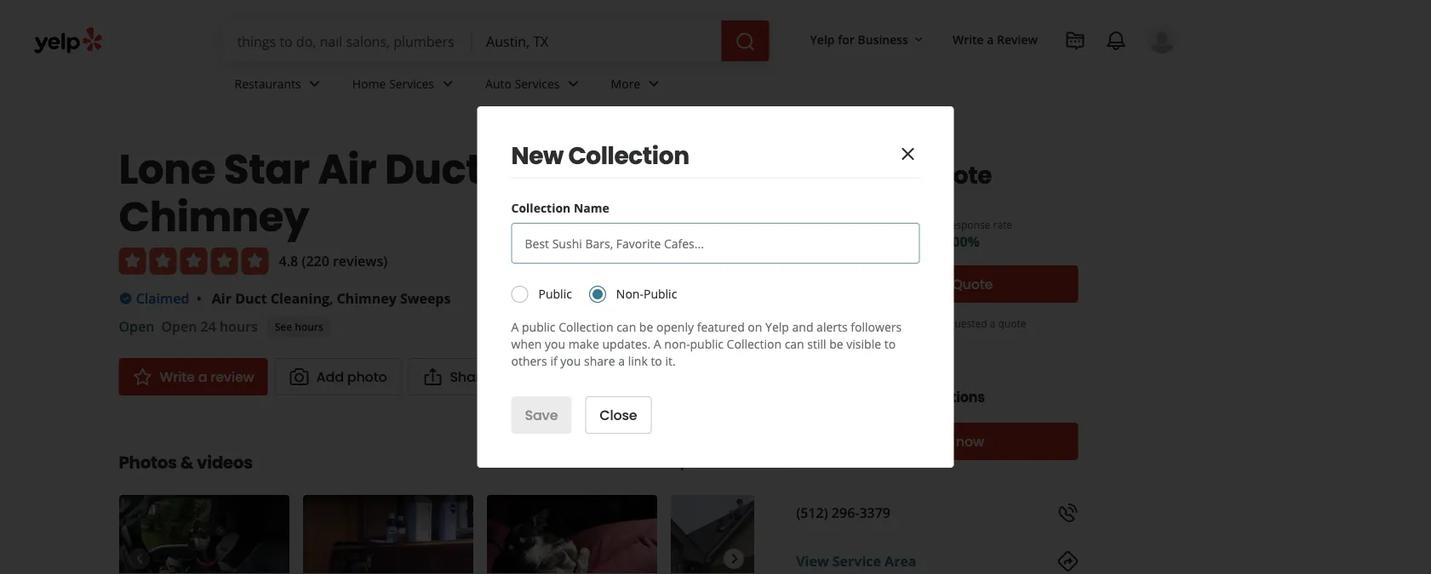 Task type: locate. For each thing, give the bounding box(es) containing it.
and
[[490, 140, 572, 198], [792, 319, 813, 335]]

see inside photos & videos element
[[614, 453, 637, 471]]

response for 100%
[[944, 218, 991, 232]]

hours inside see hours link
[[295, 320, 323, 334]]

0 horizontal spatial to
[[651, 353, 662, 369]]

follow
[[648, 367, 690, 387]]

videos
[[197, 451, 253, 475]]

response
[[796, 218, 842, 232], [944, 218, 991, 232]]

reviews)
[[333, 252, 388, 270]]

24 arrow right v2 image
[[734, 452, 754, 473]]

schedule now
[[890, 433, 984, 452]]

requested
[[939, 316, 987, 330]]

area
[[885, 553, 917, 571]]

home services link
[[339, 61, 472, 111]]

public
[[538, 286, 572, 302], [644, 286, 677, 302]]

collection up name
[[568, 139, 689, 172]]

0 horizontal spatial be
[[639, 319, 653, 335]]

0 horizontal spatial hours
[[220, 318, 258, 336]]

response inside response rate 100%
[[944, 218, 991, 232]]

0 vertical spatial see
[[275, 320, 292, 334]]

1 horizontal spatial be
[[829, 336, 843, 352]]

schedule now button
[[796, 423, 1078, 461]]

response time 10 minutes
[[796, 218, 871, 251]]

1 horizontal spatial chimney
[[337, 289, 397, 308]]

consultations
[[891, 388, 985, 407]]

1 vertical spatial request
[[882, 275, 936, 294]]

16 claim filled v2 image
[[119, 292, 132, 306]]

photo of lone star air duct and chimney - greater austin, tx, us. security image
[[119, 496, 289, 575]]

1 horizontal spatial hours
[[295, 320, 323, 334]]

air up 24
[[212, 289, 232, 308]]

public up make
[[538, 286, 572, 302]]

write left review
[[953, 31, 984, 47]]

write a review link
[[119, 358, 268, 396]]

duct
[[385, 140, 482, 198], [235, 289, 267, 308]]

0 horizontal spatial public
[[538, 286, 572, 302]]

to left the "it."
[[651, 353, 662, 369]]

0 horizontal spatial can
[[617, 319, 636, 335]]

0 horizontal spatial see
[[275, 320, 292, 334]]

it.
[[665, 353, 676, 369]]

restaurants link
[[221, 61, 339, 111]]

open left 24
[[161, 318, 197, 336]]

make
[[569, 336, 599, 352]]

write inside user actions element
[[953, 31, 984, 47]]

review
[[997, 31, 1038, 47]]

1 24 chevron down v2 image from the left
[[438, 74, 458, 94]]

1 vertical spatial and
[[792, 319, 813, 335]]

now
[[956, 433, 984, 452]]

1 vertical spatial can
[[785, 336, 804, 352]]

2 horizontal spatial 24 chevron down v2 image
[[644, 74, 664, 94]]

1 services from the left
[[389, 75, 434, 92]]

non-
[[616, 286, 644, 302]]

0 vertical spatial to
[[884, 336, 896, 352]]

new collection
[[511, 139, 689, 172]]

1 vertical spatial a
[[654, 336, 661, 352]]

0 horizontal spatial open
[[119, 318, 154, 336]]

public up openly
[[644, 286, 677, 302]]

24 chevron down v2 image left auto
[[438, 74, 458, 94]]

openly
[[656, 319, 694, 335]]

24 chevron down v2 image
[[438, 74, 458, 94], [563, 74, 584, 94], [644, 74, 664, 94]]

updates.
[[602, 336, 651, 352]]

close image
[[898, 144, 918, 164]]

1 vertical spatial you
[[560, 353, 581, 369]]

1 horizontal spatial and
[[792, 319, 813, 335]]

0 vertical spatial quote
[[919, 158, 992, 192]]

0 vertical spatial save
[[552, 367, 585, 387]]

others
[[511, 353, 547, 369]]

0 vertical spatial yelp
[[810, 31, 835, 47]]

1 horizontal spatial public
[[644, 286, 677, 302]]

all
[[641, 453, 657, 471]]

services right the home
[[389, 75, 434, 92]]

request up time
[[796, 158, 894, 192]]

1 vertical spatial to
[[651, 353, 662, 369]]

claimed
[[136, 289, 189, 308]]

3 24 chevron down v2 image from the left
[[644, 74, 664, 94]]

2 response from the left
[[944, 218, 991, 232]]

a up when
[[511, 319, 519, 335]]

1 vertical spatial request a quote
[[882, 275, 993, 294]]

response up 100%
[[944, 218, 991, 232]]

2 services from the left
[[515, 75, 560, 92]]

lone
[[119, 140, 216, 198]]

quote inside request a quote 'button'
[[952, 275, 993, 294]]

24 chevron down v2 image for home services
[[438, 74, 458, 94]]

can up the updates.
[[617, 319, 636, 335]]

write
[[953, 31, 984, 47], [160, 367, 195, 387]]

services for home services
[[389, 75, 434, 92]]

yelp right on
[[765, 319, 789, 335]]

0 horizontal spatial yelp
[[765, 319, 789, 335]]

share
[[450, 367, 489, 387]]

follow button
[[606, 358, 704, 396]]

you right if
[[560, 353, 581, 369]]

next image
[[725, 549, 743, 570]]

public down featured
[[690, 336, 724, 352]]

1 horizontal spatial open
[[161, 318, 197, 336]]

air right star
[[318, 140, 377, 198]]

2 public from the left
[[644, 286, 677, 302]]

save button down 24 save outline v2 icon
[[511, 397, 572, 434]]

a
[[987, 31, 994, 47], [899, 158, 915, 192], [940, 275, 949, 294], [990, 316, 996, 330], [618, 353, 625, 369], [198, 367, 207, 387]]

2 24 chevron down v2 image from the left
[[563, 74, 584, 94]]

0 vertical spatial be
[[639, 319, 653, 335]]

1 horizontal spatial see
[[614, 453, 637, 471]]

time
[[845, 218, 866, 232]]

yelp
[[810, 31, 835, 47], [765, 319, 789, 335]]

120
[[848, 316, 866, 330]]

0 horizontal spatial duct
[[235, 289, 267, 308]]

quote up requested
[[952, 275, 993, 294]]

24 star v2 image
[[132, 367, 153, 387]]

cleaning
[[271, 289, 329, 308]]

a left the non-
[[654, 336, 661, 352]]

1 horizontal spatial duct
[[385, 140, 482, 198]]

collection
[[568, 139, 689, 172], [511, 200, 571, 216], [559, 319, 613, 335], [727, 336, 782, 352]]

chimney right ,
[[337, 289, 397, 308]]

24 share v2 image
[[423, 367, 443, 387]]

0 horizontal spatial public
[[522, 319, 556, 335]]

1 vertical spatial save
[[525, 406, 558, 425]]

write for write a review
[[160, 367, 195, 387]]

0 vertical spatial request
[[796, 158, 894, 192]]

response up 10 at the top right
[[796, 218, 842, 232]]

and up still
[[792, 319, 813, 335]]

0 horizontal spatial a
[[511, 319, 519, 335]]

100%
[[944, 232, 980, 251]]

non-
[[664, 336, 690, 352]]

1 horizontal spatial write
[[953, 31, 984, 47]]

view service area link
[[796, 553, 917, 571]]

photo of lone star air duct and chimney - greater austin, tx, us. abused girl on 800 count sheets image
[[487, 496, 657, 575]]

and up collection name in the left top of the page
[[490, 140, 572, 198]]

photo of lone star air duct and chimney - greater austin, tx, us. the abused girl on 800 count pillows image
[[303, 496, 473, 575]]

review
[[210, 367, 254, 387]]

see hours
[[275, 320, 323, 334]]

1 vertical spatial write
[[160, 367, 195, 387]]

response for 10
[[796, 218, 842, 232]]

save button down when
[[510, 358, 599, 396]]

request a quote button
[[796, 266, 1078, 303]]

0 vertical spatial duct
[[385, 140, 482, 198]]

24 chevron down v2 image right auto services
[[563, 74, 584, 94]]

None search field
[[223, 20, 773, 61]]

response inside "response time 10 minutes"
[[796, 218, 842, 232]]

0 vertical spatial chimney
[[119, 188, 309, 246]]

write for write a review
[[953, 31, 984, 47]]

lone star air duct and chimney
[[119, 140, 572, 246]]

home services
[[352, 75, 434, 92]]

can
[[617, 319, 636, 335], [785, 336, 804, 352]]

0 horizontal spatial response
[[796, 218, 842, 232]]

24 chevron down v2 image inside auto services link
[[563, 74, 584, 94]]

close button
[[585, 397, 652, 434]]

0 vertical spatial write
[[953, 31, 984, 47]]

a inside 'button'
[[940, 275, 949, 294]]

24 chevron down v2 image inside the home services link
[[438, 74, 458, 94]]

1 vertical spatial yelp
[[765, 319, 789, 335]]

chimney up 4.8 star rating image
[[119, 188, 309, 246]]

save
[[552, 367, 585, 387], [525, 406, 558, 425]]

see for see all 47 photos
[[614, 453, 637, 471]]

yelp left "for" in the right of the page
[[810, 31, 835, 47]]

0 horizontal spatial chimney
[[119, 188, 309, 246]]

0 horizontal spatial 24 chevron down v2 image
[[438, 74, 458, 94]]

open down 16 claim filled v2 icon
[[119, 318, 154, 336]]

on
[[748, 319, 762, 335]]

1 vertical spatial quote
[[952, 275, 993, 294]]

collection left name
[[511, 200, 571, 216]]

16 chevron down v2 image
[[912, 33, 925, 47]]

collection up make
[[559, 319, 613, 335]]

see
[[275, 320, 292, 334], [614, 453, 637, 471]]

(512) 296-3379
[[796, 504, 890, 522]]

to down 'followers' at bottom
[[884, 336, 896, 352]]

1 vertical spatial public
[[690, 336, 724, 352]]

request a quote up 120 locals recently requested a quote
[[882, 275, 993, 294]]

you
[[545, 336, 565, 352], [560, 353, 581, 369]]

services
[[389, 75, 434, 92], [515, 75, 560, 92]]

0 vertical spatial air
[[318, 140, 377, 198]]

1 vertical spatial be
[[829, 336, 843, 352]]

write right 24 star v2 icon
[[160, 367, 195, 387]]

(512)
[[796, 504, 828, 522]]

hours down cleaning
[[295, 320, 323, 334]]

1 response from the left
[[796, 218, 842, 232]]

open
[[119, 318, 154, 336], [161, 318, 197, 336]]

1 horizontal spatial services
[[515, 75, 560, 92]]

hours right 24
[[220, 318, 258, 336]]

chimney
[[119, 188, 309, 246], [337, 289, 397, 308]]

24 chevron down v2 image inside more link
[[644, 74, 664, 94]]

public
[[522, 319, 556, 335], [690, 336, 724, 352]]

be up the updates.
[[639, 319, 653, 335]]

request a quote up time
[[796, 158, 992, 192]]

you up if
[[545, 336, 565, 352]]

can left still
[[785, 336, 804, 352]]

followers
[[851, 319, 902, 335]]

24 chevron down v2 image right the more
[[644, 74, 664, 94]]

1 horizontal spatial public
[[690, 336, 724, 352]]

air
[[318, 140, 377, 198], [212, 289, 232, 308]]

write a review
[[160, 367, 254, 387]]

schedule
[[890, 433, 953, 452]]

0 vertical spatial and
[[490, 140, 572, 198]]

1 vertical spatial duct
[[235, 289, 267, 308]]

1 horizontal spatial to
[[884, 336, 896, 352]]

quote right close image
[[919, 158, 992, 192]]

be
[[639, 319, 653, 335], [829, 336, 843, 352]]

0 horizontal spatial and
[[490, 140, 572, 198]]

1 public from the left
[[538, 286, 572, 302]]

0 vertical spatial request a quote
[[796, 158, 992, 192]]

0 vertical spatial save button
[[510, 358, 599, 396]]

locals
[[868, 316, 895, 330]]

&
[[180, 451, 193, 475]]

a
[[511, 319, 519, 335], [654, 336, 661, 352]]

0 horizontal spatial services
[[389, 75, 434, 92]]

see left all
[[614, 453, 637, 471]]

1 horizontal spatial response
[[944, 218, 991, 232]]

24 chevron down v2 image for auto services
[[563, 74, 584, 94]]

1 horizontal spatial yelp
[[810, 31, 835, 47]]

request up recently
[[882, 275, 936, 294]]

save down 24 save outline v2 icon
[[525, 406, 558, 425]]

previous image
[[129, 549, 148, 570]]

0 horizontal spatial air
[[212, 289, 232, 308]]

air duct cleaning , chimney sweeps
[[212, 289, 451, 308]]

air inside lone star air duct and chimney
[[318, 140, 377, 198]]

1 horizontal spatial air
[[318, 140, 377, 198]]

business
[[858, 31, 908, 47]]

0 horizontal spatial write
[[160, 367, 195, 387]]

services right auto
[[515, 75, 560, 92]]

,
[[329, 289, 333, 308]]

public up when
[[522, 319, 556, 335]]

user actions element
[[797, 21, 1201, 126]]

services for auto services
[[515, 75, 560, 92]]

see down air duct cleaning link
[[275, 320, 292, 334]]

be down alerts
[[829, 336, 843, 352]]

1 vertical spatial see
[[614, 453, 637, 471]]

save right 24 save outline v2 icon
[[552, 367, 585, 387]]

chimney inside lone star air duct and chimney
[[119, 188, 309, 246]]

1 horizontal spatial 24 chevron down v2 image
[[563, 74, 584, 94]]



Task type: describe. For each thing, give the bounding box(es) containing it.
if
[[550, 353, 557, 369]]

alerts
[[817, 319, 848, 335]]

0 vertical spatial can
[[617, 319, 636, 335]]

new collection dialog
[[0, 0, 1431, 575]]

response rate 100%
[[944, 218, 1012, 251]]

see all 47 photos link
[[614, 452, 754, 473]]

and inside a public collection can be openly featured on yelp and alerts followers when you make updates. a non-public collection can still be visible to others if you share a link to it.
[[792, 319, 813, 335]]

add
[[316, 367, 344, 387]]

296-
[[832, 504, 859, 522]]

home
[[352, 75, 386, 92]]

24 chevron down v2 image
[[305, 74, 325, 94]]

write a review link
[[946, 24, 1045, 54]]

1 horizontal spatial a
[[654, 336, 661, 352]]

yelp inside a public collection can be openly featured on yelp and alerts followers when you make updates. a non-public collection can still be visible to others if you share a link to it.
[[765, 319, 789, 335]]

0 vertical spatial you
[[545, 336, 565, 352]]

0 vertical spatial public
[[522, 319, 556, 335]]

3379
[[859, 504, 890, 522]]

more
[[611, 75, 640, 92]]

for
[[838, 31, 855, 47]]

view service area
[[796, 553, 917, 571]]

non-public
[[616, 286, 677, 302]]

collection name
[[511, 200, 609, 216]]

view
[[796, 553, 829, 571]]

close
[[600, 406, 637, 425]]

quote
[[998, 316, 1026, 330]]

auto services
[[485, 75, 560, 92]]

save inside new collection dialog
[[525, 406, 558, 425]]

2 open from the left
[[161, 318, 197, 336]]

chimney sweeps link
[[337, 289, 451, 308]]

1 vertical spatial chimney
[[337, 289, 397, 308]]

share button
[[408, 358, 503, 396]]

1 horizontal spatial can
[[785, 336, 804, 352]]

see for see hours
[[275, 320, 292, 334]]

share
[[584, 353, 615, 369]]

photos & videos
[[119, 451, 253, 475]]

24 camera v2 image
[[289, 367, 310, 387]]

24 save outline v2 image
[[525, 367, 545, 387]]

free consultations
[[858, 388, 985, 407]]

(220 reviews) link
[[302, 252, 388, 270]]

a inside a public collection can be openly featured on yelp and alerts followers when you make updates. a non-public collection can still be visible to others if you share a link to it.
[[618, 353, 625, 369]]

notifications image
[[1106, 31, 1126, 51]]

24 add v2 image
[[621, 367, 641, 387]]

service
[[832, 553, 881, 571]]

request inside 'button'
[[882, 275, 936, 294]]

1 vertical spatial save button
[[511, 397, 572, 434]]

featured
[[697, 319, 745, 335]]

rate
[[993, 218, 1012, 232]]

projects image
[[1065, 31, 1086, 51]]

24 phone v2 image
[[1058, 503, 1078, 524]]

recently
[[898, 316, 936, 330]]

24 directions v2 image
[[1058, 552, 1078, 572]]

free
[[858, 388, 888, 407]]

request a quote inside 'button'
[[882, 275, 993, 294]]

yelp inside button
[[810, 31, 835, 47]]

duct inside lone star air duct and chimney
[[385, 140, 482, 198]]

sweeps
[[400, 289, 451, 308]]

still
[[807, 336, 826, 352]]

add photo link
[[275, 358, 401, 396]]

yelp for business button
[[803, 24, 932, 55]]

when
[[511, 336, 542, 352]]

4.8 (220 reviews)
[[279, 252, 388, 270]]

4.8 star rating image
[[119, 248, 269, 275]]

auto
[[485, 75, 512, 92]]

open open 24 hours
[[119, 318, 258, 336]]

new
[[511, 139, 563, 172]]

1 vertical spatial air
[[212, 289, 232, 308]]

air duct cleaning link
[[212, 289, 329, 308]]

1 open from the left
[[119, 318, 154, 336]]

photos & videos element
[[92, 423, 841, 575]]

more link
[[597, 61, 678, 111]]

see all 47 photos
[[614, 453, 727, 471]]

star
[[224, 140, 310, 198]]

add photo
[[316, 367, 387, 387]]

photo
[[347, 367, 387, 387]]

10
[[796, 232, 812, 251]]

auto services link
[[472, 61, 597, 111]]

a public collection can be openly featured on yelp and alerts followers when you make updates. a non-public collection can still be visible to others if you share a link to it.
[[511, 319, 902, 369]]

photos
[[680, 453, 727, 471]]

see hours link
[[268, 318, 330, 338]]

4.8
[[279, 252, 298, 270]]

link
[[628, 353, 648, 369]]

24
[[201, 318, 216, 336]]

and inside lone star air duct and chimney
[[490, 140, 572, 198]]

business categories element
[[221, 61, 1177, 111]]

0 vertical spatial a
[[511, 319, 519, 335]]

collection down on
[[727, 336, 782, 352]]

restaurants
[[235, 75, 301, 92]]

47
[[661, 453, 677, 471]]

minutes
[[815, 232, 871, 251]]

search image
[[735, 32, 756, 52]]

24 chevron down v2 image for more
[[644, 74, 664, 94]]

photos
[[119, 451, 177, 475]]

Collection Name text field
[[511, 223, 920, 264]]

visible
[[847, 336, 881, 352]]



Task type: vqa. For each thing, say whether or not it's contained in the screenshot.
Add photo
yes



